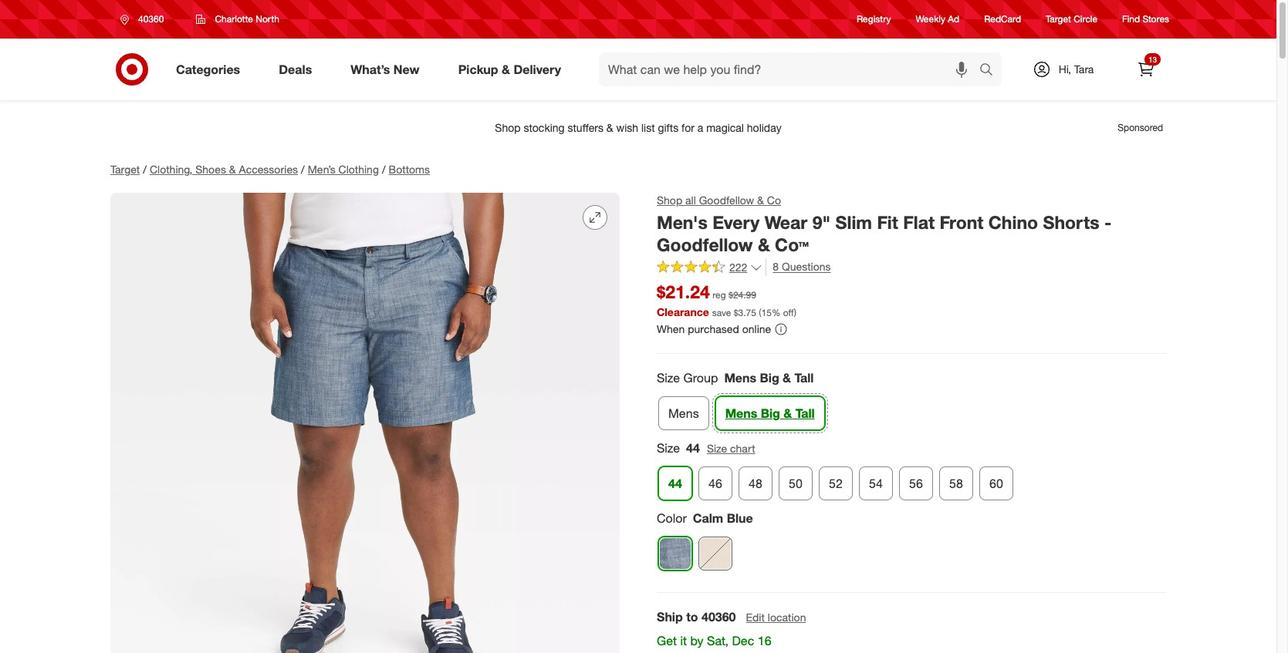 Task type: describe. For each thing, give the bounding box(es) containing it.
clothing,
[[150, 163, 193, 176]]

co
[[767, 194, 781, 207]]

48
[[749, 476, 763, 492]]

slim
[[836, 211, 872, 233]]

search
[[973, 63, 1010, 78]]

8
[[773, 261, 779, 274]]

shop
[[657, 194, 683, 207]]

stores
[[1143, 13, 1170, 25]]

bottoms link
[[389, 163, 430, 176]]

3 / from the left
[[382, 163, 386, 176]]

50 link
[[779, 467, 813, 501]]

40360 button
[[110, 5, 180, 33]]

56
[[909, 476, 923, 492]]

purchased
[[688, 323, 739, 336]]

reg
[[713, 290, 726, 301]]

52 link
[[819, 467, 853, 501]]

chart
[[730, 442, 755, 455]]

what's new link
[[338, 52, 439, 86]]

shorts
[[1043, 211, 1100, 233]]

50
[[789, 476, 803, 492]]

get it by sat, dec 16
[[657, 633, 772, 649]]

search button
[[973, 52, 1010, 90]]

56 link
[[899, 467, 933, 501]]

categories
[[176, 61, 240, 77]]

fit
[[877, 211, 898, 233]]

weekly
[[916, 13, 946, 25]]

What can we help you find? suggestions appear below search field
[[599, 52, 983, 86]]

front
[[940, 211, 984, 233]]

1 / from the left
[[143, 163, 147, 176]]

men's
[[657, 211, 708, 233]]

group
[[684, 371, 718, 386]]

222
[[729, 261, 748, 274]]

1 vertical spatial 40360
[[702, 610, 736, 625]]

find stores
[[1122, 13, 1170, 25]]

$21.24 reg $24.99 clearance save $ 3.75 ( 15 % off )
[[657, 281, 797, 319]]

ship
[[657, 610, 683, 625]]

& inside 'link'
[[502, 61, 510, 77]]

target circle
[[1046, 13, 1098, 25]]

every
[[713, 211, 760, 233]]

0 vertical spatial big
[[760, 371, 779, 386]]

& left co™
[[758, 234, 770, 255]]

0 vertical spatial goodfellow
[[699, 194, 754, 207]]

find
[[1122, 13, 1140, 25]]

online
[[742, 323, 771, 336]]

calm
[[693, 511, 723, 526]]

52
[[829, 476, 843, 492]]

13
[[1149, 55, 1157, 64]]

$24.99
[[729, 290, 756, 301]]

)
[[794, 307, 797, 319]]

what's new
[[351, 61, 420, 77]]

222 link
[[657, 259, 763, 278]]

group containing size
[[655, 440, 1166, 507]]

-
[[1105, 211, 1112, 233]]

2 / from the left
[[301, 163, 305, 176]]

46 link
[[699, 467, 733, 501]]

tara
[[1074, 63, 1094, 76]]

mens big & tall link
[[715, 397, 825, 431]]

registry link
[[857, 13, 891, 26]]

hi,
[[1059, 63, 1071, 76]]

group containing size group
[[655, 370, 1166, 437]]

3.75
[[738, 307, 756, 319]]

clothing
[[339, 163, 379, 176]]

size inside size 44 size chart
[[707, 442, 727, 455]]

46
[[709, 476, 722, 492]]

60
[[990, 476, 1003, 492]]

color calm blue
[[657, 511, 753, 526]]

delivery
[[514, 61, 561, 77]]

size group mens big & tall
[[657, 371, 814, 386]]

location
[[768, 611, 806, 624]]

$21.24
[[657, 281, 710, 303]]

8 questions link
[[766, 259, 831, 277]]

mens link
[[658, 397, 709, 431]]

calm blue image
[[659, 538, 692, 570]]

mens big & tall
[[725, 406, 815, 421]]

shop all goodfellow & co men's every wear 9" slim fit flat front chino shorts - goodfellow & co™
[[657, 194, 1112, 255]]

what's
[[351, 61, 390, 77]]

when purchased online
[[657, 323, 771, 336]]

9"
[[813, 211, 831, 233]]

target for target / clothing, shoes & accessories / men's clothing / bottoms
[[110, 163, 140, 176]]

blue
[[727, 511, 753, 526]]

58
[[950, 476, 963, 492]]

to
[[686, 610, 698, 625]]

off
[[783, 307, 794, 319]]

charlotte north button
[[186, 5, 289, 33]]

0 horizontal spatial 44
[[669, 476, 682, 492]]

when
[[657, 323, 685, 336]]



Task type: vqa. For each thing, say whether or not it's contained in the screenshot.
$7.99 - $23.49 BUY 4 GET $5 TARGET GIFTCARD ON BEAUTY & PERSONAL CARE at the top right
no



Task type: locate. For each thing, give the bounding box(es) containing it.
/ right clothing
[[382, 163, 386, 176]]

advertisement region
[[98, 110, 1179, 147]]

size for size group mens big & tall
[[657, 371, 680, 386]]

goodfellow up the 222 link
[[657, 234, 753, 255]]

men's clothing link
[[308, 163, 379, 176]]

1 vertical spatial target
[[110, 163, 140, 176]]

ad
[[948, 13, 960, 25]]

deals
[[279, 61, 312, 77]]

15
[[762, 307, 772, 319]]

redcard link
[[984, 13, 1021, 26]]

edit location button
[[745, 610, 807, 627]]

weekly ad
[[916, 13, 960, 25]]

deals link
[[266, 52, 331, 86]]

& up "mens big & tall" link
[[783, 371, 791, 386]]

16
[[758, 633, 772, 649]]

chino
[[989, 211, 1038, 233]]

54 link
[[859, 467, 893, 501]]

2 horizontal spatial /
[[382, 163, 386, 176]]

40360
[[138, 13, 164, 25], [702, 610, 736, 625]]

tall up 50 link
[[796, 406, 815, 421]]

men's every wear 9" slim fit flat front chino shorts - goodfellow & co™, 1 of 5 image
[[110, 193, 620, 654]]

target left circle
[[1046, 13, 1071, 25]]

0 vertical spatial 40360
[[138, 13, 164, 25]]

tall
[[795, 371, 814, 386], [796, 406, 815, 421]]

&
[[502, 61, 510, 77], [229, 163, 236, 176], [757, 194, 764, 207], [758, 234, 770, 255], [783, 371, 791, 386], [784, 406, 792, 421]]

clothing, shoes & accessories link
[[150, 163, 298, 176]]

pickup & delivery
[[458, 61, 561, 77]]

0 vertical spatial tall
[[795, 371, 814, 386]]

hi, tara
[[1059, 63, 1094, 76]]

& left the co
[[757, 194, 764, 207]]

group
[[655, 370, 1166, 437], [655, 440, 1166, 507]]

size for size 44 size chart
[[657, 441, 680, 456]]

1 group from the top
[[655, 370, 1166, 437]]

target left clothing,
[[110, 163, 140, 176]]

44 down mens "link"
[[686, 441, 700, 456]]

circle
[[1074, 13, 1098, 25]]

0 vertical spatial 44
[[686, 441, 700, 456]]

redcard
[[984, 13, 1021, 25]]

1 vertical spatial big
[[761, 406, 780, 421]]

north
[[256, 13, 279, 25]]

clearance
[[657, 306, 709, 319]]

target circle link
[[1046, 13, 1098, 26]]

0 horizontal spatial target
[[110, 163, 140, 176]]

pickup & delivery link
[[445, 52, 581, 86]]

44 up 'color'
[[669, 476, 682, 492]]

44 link
[[658, 467, 692, 501]]

0 vertical spatial target
[[1046, 13, 1071, 25]]

1 horizontal spatial target
[[1046, 13, 1071, 25]]

& down size group mens big & tall
[[784, 406, 792, 421]]

dec
[[732, 633, 754, 649]]

13 link
[[1129, 52, 1163, 86]]

mens inside mens "link"
[[669, 406, 699, 421]]

/ right target link
[[143, 163, 147, 176]]

target / clothing, shoes & accessories / men's clothing / bottoms
[[110, 163, 430, 176]]

save
[[712, 307, 731, 319]]

edit
[[746, 611, 765, 624]]

& right pickup
[[502, 61, 510, 77]]

60 link
[[980, 467, 1014, 501]]

it
[[680, 633, 687, 649]]

big down size group mens big & tall
[[761, 406, 780, 421]]

big up "mens big & tall"
[[760, 371, 779, 386]]

size
[[657, 371, 680, 386], [657, 441, 680, 456], [707, 442, 727, 455]]

1 vertical spatial tall
[[796, 406, 815, 421]]

size chart button
[[706, 441, 756, 458]]

0 vertical spatial group
[[655, 370, 1166, 437]]

mens up chart
[[725, 406, 757, 421]]

%
[[772, 307, 781, 319]]

1 vertical spatial group
[[655, 440, 1166, 507]]

tan - out of stock image
[[699, 538, 732, 570]]

1 vertical spatial goodfellow
[[657, 234, 753, 255]]

size 44 size chart
[[657, 441, 755, 456]]

by
[[690, 633, 704, 649]]

get
[[657, 633, 677, 649]]

/
[[143, 163, 147, 176], [301, 163, 305, 176], [382, 163, 386, 176]]

size left the group
[[657, 371, 680, 386]]

40360 inside dropdown button
[[138, 13, 164, 25]]

mens inside "mens big & tall" link
[[725, 406, 757, 421]]

8 questions
[[773, 261, 831, 274]]

1 horizontal spatial /
[[301, 163, 305, 176]]

mens
[[724, 371, 757, 386], [669, 406, 699, 421], [725, 406, 757, 421]]

mens down the group
[[669, 406, 699, 421]]

$
[[734, 307, 738, 319]]

2 group from the top
[[655, 440, 1166, 507]]

size up the 44 link
[[657, 441, 680, 456]]

charlotte north
[[215, 13, 279, 25]]

target for target circle
[[1046, 13, 1071, 25]]

new
[[394, 61, 420, 77]]

bottoms
[[389, 163, 430, 176]]

color
[[657, 511, 687, 526]]

goodfellow up every
[[699, 194, 754, 207]]

1 vertical spatial 44
[[669, 476, 682, 492]]

sat,
[[707, 633, 729, 649]]

charlotte
[[215, 13, 253, 25]]

men's
[[308, 163, 336, 176]]

ship to 40360
[[657, 610, 736, 625]]

54
[[869, 476, 883, 492]]

48 link
[[739, 467, 773, 501]]

44
[[686, 441, 700, 456], [669, 476, 682, 492]]

0 horizontal spatial /
[[143, 163, 147, 176]]

& right shoes
[[229, 163, 236, 176]]

/ left men's
[[301, 163, 305, 176]]

flat
[[903, 211, 935, 233]]

all
[[686, 194, 696, 207]]

tall up "mens big & tall" link
[[795, 371, 814, 386]]

mens right the group
[[724, 371, 757, 386]]

size left chart
[[707, 442, 727, 455]]

1 horizontal spatial 44
[[686, 441, 700, 456]]

mens for mens "link"
[[669, 406, 699, 421]]

1 horizontal spatial 40360
[[702, 610, 736, 625]]

mens for mens big & tall
[[725, 406, 757, 421]]

accessories
[[239, 163, 298, 176]]

0 horizontal spatial 40360
[[138, 13, 164, 25]]

co™
[[775, 234, 809, 255]]



